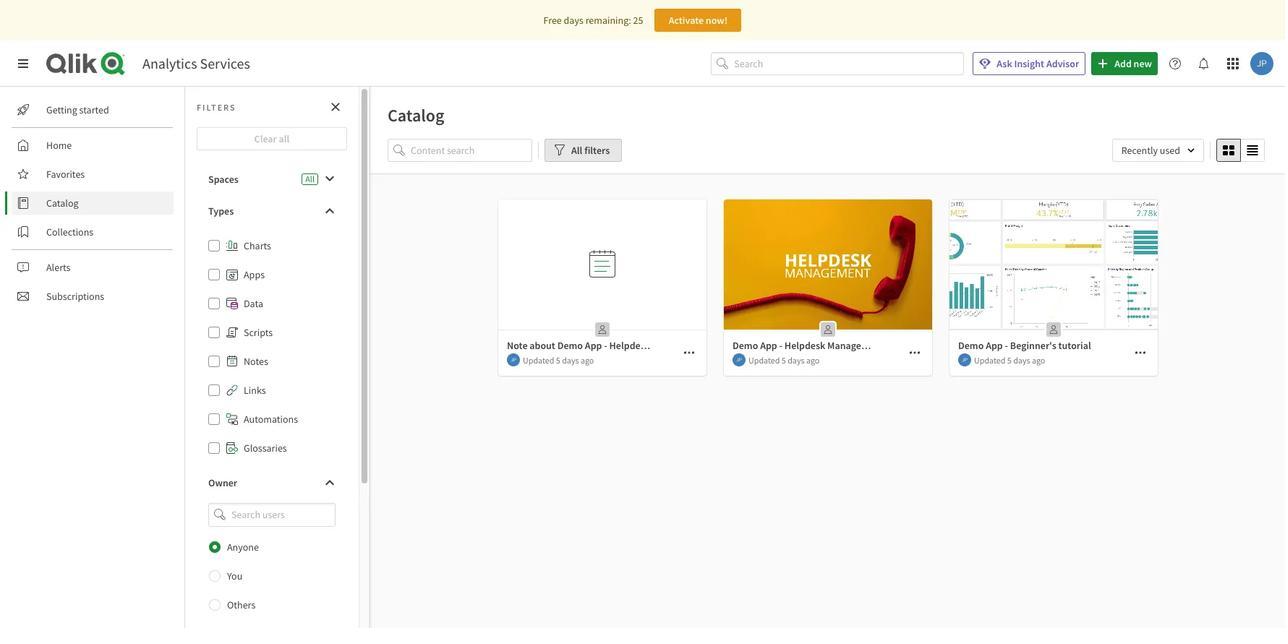 Task type: vqa. For each thing, say whether or not it's contained in the screenshot.
first Timetable from the bottom
no



Task type: describe. For each thing, give the bounding box(es) containing it.
started
[[79, 103, 109, 116]]

free
[[544, 14, 562, 27]]

types
[[208, 205, 234, 218]]

analytics services
[[143, 54, 250, 72]]

personal element for demo app - helpdesk management
[[817, 318, 840, 341]]

analytics
[[143, 54, 197, 72]]

james peterson image for demo app - beginner's tutorial
[[959, 354, 972, 367]]

notes
[[244, 355, 268, 368]]

all filters
[[572, 144, 610, 157]]

days right free
[[564, 14, 584, 27]]

searchbar element
[[711, 52, 965, 75]]

subscriptions
[[46, 290, 104, 303]]

james peterson image
[[507, 354, 520, 367]]

1 5 from the left
[[556, 355, 561, 366]]

getting
[[46, 103, 77, 116]]

collections link
[[12, 221, 174, 244]]

owner option group
[[197, 533, 347, 620]]

advisor
[[1047, 57, 1080, 70]]

days for demo app - beginner's tutorial's james peterson element
[[1014, 355, 1031, 366]]

more actions image for personal element in the updated 5 days ago link
[[684, 347, 695, 359]]

tutorial
[[1059, 339, 1092, 352]]

favorites
[[46, 168, 85, 181]]

- for beginner's
[[1005, 339, 1009, 352]]

days for james peterson element related to demo app - helpdesk management
[[788, 355, 805, 366]]

updated for demo app - helpdesk management
[[749, 355, 780, 366]]

app for beginner's
[[986, 339, 1003, 352]]

filters region
[[370, 136, 1286, 174]]

remaining:
[[586, 14, 631, 27]]

charts
[[244, 239, 271, 252]]

Search users text field
[[229, 504, 318, 527]]

demo for demo app - beginner's tutorial
[[959, 339, 984, 352]]

activate now!
[[669, 14, 728, 27]]

free days remaining: 25
[[544, 14, 643, 27]]

1 horizontal spatial catalog
[[388, 104, 445, 127]]

5 for demo app - beginner's tutorial
[[1008, 355, 1012, 366]]

james peterson element for demo app - beginner's tutorial
[[959, 354, 972, 367]]

types button
[[197, 200, 347, 223]]

Search text field
[[735, 52, 965, 75]]

beginner's
[[1011, 339, 1057, 352]]

home link
[[12, 134, 174, 157]]

all for all filters
[[572, 144, 583, 157]]

1 updated from the left
[[523, 355, 554, 366]]

add new
[[1115, 57, 1152, 70]]

qlik sense app image for helpdesk
[[724, 200, 933, 330]]

demo app - helpdesk management
[[733, 339, 885, 352]]

home
[[46, 139, 72, 152]]

updated 5 days ago for demo app - beginner's tutorial
[[974, 355, 1046, 366]]

demo app - beginner's tutorial
[[959, 339, 1092, 352]]

data
[[244, 297, 263, 310]]

others
[[227, 599, 256, 612]]

personal element for demo app - beginner's tutorial
[[1043, 318, 1066, 341]]

close sidebar menu image
[[17, 58, 29, 69]]

owner button
[[197, 472, 347, 495]]

james peterson image for demo app - helpdesk management
[[733, 354, 746, 367]]

Recently used field
[[1112, 139, 1205, 162]]

james peterson element inside updated 5 days ago link
[[507, 354, 520, 367]]

favorites link
[[12, 163, 174, 186]]

collections
[[46, 226, 93, 239]]

owner
[[208, 477, 237, 490]]



Task type: locate. For each thing, give the bounding box(es) containing it.
5 for demo app - helpdesk management
[[782, 355, 786, 366]]

1 horizontal spatial james peterson element
[[733, 354, 746, 367]]

glossaries
[[244, 442, 287, 455]]

app
[[760, 339, 778, 352], [986, 339, 1003, 352]]

ago for demo app - beginner's tutorial
[[1032, 355, 1046, 366]]

- left beginner's
[[1005, 339, 1009, 352]]

ask insight advisor button
[[973, 52, 1086, 75]]

1 horizontal spatial qlik sense app image
[[950, 200, 1158, 330]]

Content search text field
[[411, 139, 532, 162]]

0 horizontal spatial app
[[760, 339, 778, 352]]

app for helpdesk
[[760, 339, 778, 352]]

qlik sense app image
[[724, 200, 933, 330], [950, 200, 1158, 330]]

james peterson element for demo app - helpdesk management
[[733, 354, 746, 367]]

updated down the demo app - helpdesk management at the right bottom of the page
[[749, 355, 780, 366]]

app left helpdesk
[[760, 339, 778, 352]]

2 personal element from the left
[[817, 318, 840, 341]]

1 horizontal spatial james peterson image
[[959, 354, 972, 367]]

0 vertical spatial all
[[572, 144, 583, 157]]

ask
[[997, 57, 1013, 70]]

catalog link
[[12, 192, 174, 215]]

2 horizontal spatial updated 5 days ago
[[974, 355, 1046, 366]]

2 - from the left
[[1005, 339, 1009, 352]]

more actions image for personal element corresponding to demo app - helpdesk management
[[909, 347, 921, 359]]

spaces
[[208, 173, 239, 186]]

1 updated 5 days ago from the left
[[523, 355, 594, 366]]

updated for demo app - beginner's tutorial
[[974, 355, 1006, 366]]

1 horizontal spatial app
[[986, 339, 1003, 352]]

more actions image
[[1135, 347, 1147, 359]]

2 updated from the left
[[749, 355, 780, 366]]

ago for demo app - helpdesk management
[[807, 355, 820, 366]]

now!
[[706, 14, 728, 27]]

days for james peterson element within updated 5 days ago link
[[562, 355, 579, 366]]

catalog inside navigation pane element
[[46, 197, 79, 210]]

insight
[[1015, 57, 1045, 70]]

all up types dropdown button
[[306, 174, 315, 184]]

1 horizontal spatial -
[[1005, 339, 1009, 352]]

0 horizontal spatial updated 5 days ago
[[523, 355, 594, 366]]

2 qlik sense app image from the left
[[950, 200, 1158, 330]]

ago
[[581, 355, 594, 366], [807, 355, 820, 366], [1032, 355, 1046, 366]]

links
[[244, 384, 266, 397]]

5
[[556, 355, 561, 366], [782, 355, 786, 366], [1008, 355, 1012, 366]]

2 horizontal spatial 5
[[1008, 355, 1012, 366]]

more actions image
[[684, 347, 695, 359], [909, 347, 921, 359]]

analytics services element
[[143, 54, 250, 72]]

1 - from the left
[[780, 339, 783, 352]]

james peterson image
[[1251, 52, 1274, 75], [733, 354, 746, 367], [959, 354, 972, 367]]

demo left beginner's
[[959, 339, 984, 352]]

1 james peterson element from the left
[[507, 354, 520, 367]]

0 horizontal spatial personal element
[[591, 318, 614, 341]]

2 horizontal spatial james peterson element
[[959, 354, 972, 367]]

ask insight advisor
[[997, 57, 1080, 70]]

0 vertical spatial catalog
[[388, 104, 445, 127]]

demo
[[733, 339, 758, 352], [959, 339, 984, 352]]

2 horizontal spatial ago
[[1032, 355, 1046, 366]]

2 demo from the left
[[959, 339, 984, 352]]

1 personal element from the left
[[591, 318, 614, 341]]

days down demo app - beginner's tutorial
[[1014, 355, 1031, 366]]

0 horizontal spatial 5
[[556, 355, 561, 366]]

all for all
[[306, 174, 315, 184]]

filters
[[585, 144, 610, 157]]

catalog
[[388, 104, 445, 127], [46, 197, 79, 210]]

updated right james peterson icon
[[523, 355, 554, 366]]

5 right james peterson icon
[[556, 355, 561, 366]]

0 horizontal spatial james peterson element
[[507, 354, 520, 367]]

add
[[1115, 57, 1132, 70]]

5 down demo app - beginner's tutorial
[[1008, 355, 1012, 366]]

apps
[[244, 268, 265, 281]]

recently used
[[1122, 144, 1181, 157]]

updated 5 days ago down demo app - beginner's tutorial
[[974, 355, 1046, 366]]

updated 5 days ago for demo app - helpdesk management
[[749, 355, 820, 366]]

1 qlik sense app image from the left
[[724, 200, 933, 330]]

activate now! link
[[655, 9, 742, 32]]

you
[[227, 570, 243, 583]]

1 horizontal spatial demo
[[959, 339, 984, 352]]

2 ago from the left
[[807, 355, 820, 366]]

3 5 from the left
[[1008, 355, 1012, 366]]

1 vertical spatial catalog
[[46, 197, 79, 210]]

catalog up content search text box
[[388, 104, 445, 127]]

None field
[[197, 504, 347, 527]]

3 ago from the left
[[1032, 355, 1046, 366]]

0 horizontal spatial more actions image
[[684, 347, 695, 359]]

0 horizontal spatial -
[[780, 339, 783, 352]]

1 vertical spatial all
[[306, 174, 315, 184]]

new
[[1134, 57, 1152, 70]]

all left filters
[[572, 144, 583, 157]]

2 horizontal spatial updated
[[974, 355, 1006, 366]]

3 updated from the left
[[974, 355, 1006, 366]]

- for helpdesk
[[780, 339, 783, 352]]

1 horizontal spatial all
[[572, 144, 583, 157]]

getting started
[[46, 103, 109, 116]]

0 horizontal spatial demo
[[733, 339, 758, 352]]

0 horizontal spatial all
[[306, 174, 315, 184]]

switch view group
[[1217, 139, 1265, 162]]

app left beginner's
[[986, 339, 1003, 352]]

demo for demo app - helpdesk management
[[733, 339, 758, 352]]

qlik sense app image for beginner's
[[950, 200, 1158, 330]]

3 personal element from the left
[[1043, 318, 1066, 341]]

2 more actions image from the left
[[909, 347, 921, 359]]

days right james peterson icon
[[562, 355, 579, 366]]

0 horizontal spatial updated
[[523, 355, 554, 366]]

-
[[780, 339, 783, 352], [1005, 339, 1009, 352]]

0 horizontal spatial ago
[[581, 355, 594, 366]]

updated 5 days ago link
[[498, 200, 707, 377]]

0 horizontal spatial qlik sense app image
[[724, 200, 933, 330]]

alerts link
[[12, 256, 174, 279]]

1 horizontal spatial updated 5 days ago
[[749, 355, 820, 366]]

services
[[200, 54, 250, 72]]

james peterson element
[[507, 354, 520, 367], [733, 354, 746, 367], [959, 354, 972, 367]]

anyone
[[227, 541, 259, 554]]

activate
[[669, 14, 704, 27]]

1 horizontal spatial personal element
[[817, 318, 840, 341]]

0 horizontal spatial catalog
[[46, 197, 79, 210]]

demo left helpdesk
[[733, 339, 758, 352]]

filters
[[197, 102, 236, 112]]

management
[[828, 339, 885, 352]]

updated 5 days ago inside updated 5 days ago link
[[523, 355, 594, 366]]

all filters button
[[545, 139, 622, 162]]

25
[[633, 14, 643, 27]]

updated 5 days ago
[[523, 355, 594, 366], [749, 355, 820, 366], [974, 355, 1046, 366]]

updated
[[523, 355, 554, 366], [749, 355, 780, 366], [974, 355, 1006, 366]]

catalog down the favorites
[[46, 197, 79, 210]]

1 horizontal spatial more actions image
[[909, 347, 921, 359]]

2 horizontal spatial james peterson image
[[1251, 52, 1274, 75]]

navigation pane element
[[0, 93, 184, 314]]

2 app from the left
[[986, 339, 1003, 352]]

helpdesk
[[785, 339, 826, 352]]

- left helpdesk
[[780, 339, 783, 352]]

scripts
[[244, 326, 273, 339]]

0 horizontal spatial james peterson image
[[733, 354, 746, 367]]

all
[[572, 144, 583, 157], [306, 174, 315, 184]]

all inside dropdown button
[[572, 144, 583, 157]]

personal element
[[591, 318, 614, 341], [817, 318, 840, 341], [1043, 318, 1066, 341]]

personal element inside updated 5 days ago link
[[591, 318, 614, 341]]

recently
[[1122, 144, 1158, 157]]

1 demo from the left
[[733, 339, 758, 352]]

add new button
[[1092, 52, 1158, 75]]

1 app from the left
[[760, 339, 778, 352]]

updated down demo app - beginner's tutorial
[[974, 355, 1006, 366]]

1 ago from the left
[[581, 355, 594, 366]]

days down helpdesk
[[788, 355, 805, 366]]

2 james peterson element from the left
[[733, 354, 746, 367]]

3 james peterson element from the left
[[959, 354, 972, 367]]

1 horizontal spatial updated
[[749, 355, 780, 366]]

alerts
[[46, 261, 71, 274]]

getting started link
[[12, 98, 174, 122]]

used
[[1160, 144, 1181, 157]]

5 down helpdesk
[[782, 355, 786, 366]]

3 updated 5 days ago from the left
[[974, 355, 1046, 366]]

days
[[564, 14, 584, 27], [562, 355, 579, 366], [788, 355, 805, 366], [1014, 355, 1031, 366]]

updated 5 days ago right james peterson icon
[[523, 355, 594, 366]]

subscriptions link
[[12, 285, 174, 308]]

1 horizontal spatial ago
[[807, 355, 820, 366]]

2 5 from the left
[[782, 355, 786, 366]]

1 horizontal spatial 5
[[782, 355, 786, 366]]

1 more actions image from the left
[[684, 347, 695, 359]]

2 horizontal spatial personal element
[[1043, 318, 1066, 341]]

automations
[[244, 413, 298, 426]]

2 updated 5 days ago from the left
[[749, 355, 820, 366]]

updated 5 days ago down helpdesk
[[749, 355, 820, 366]]



